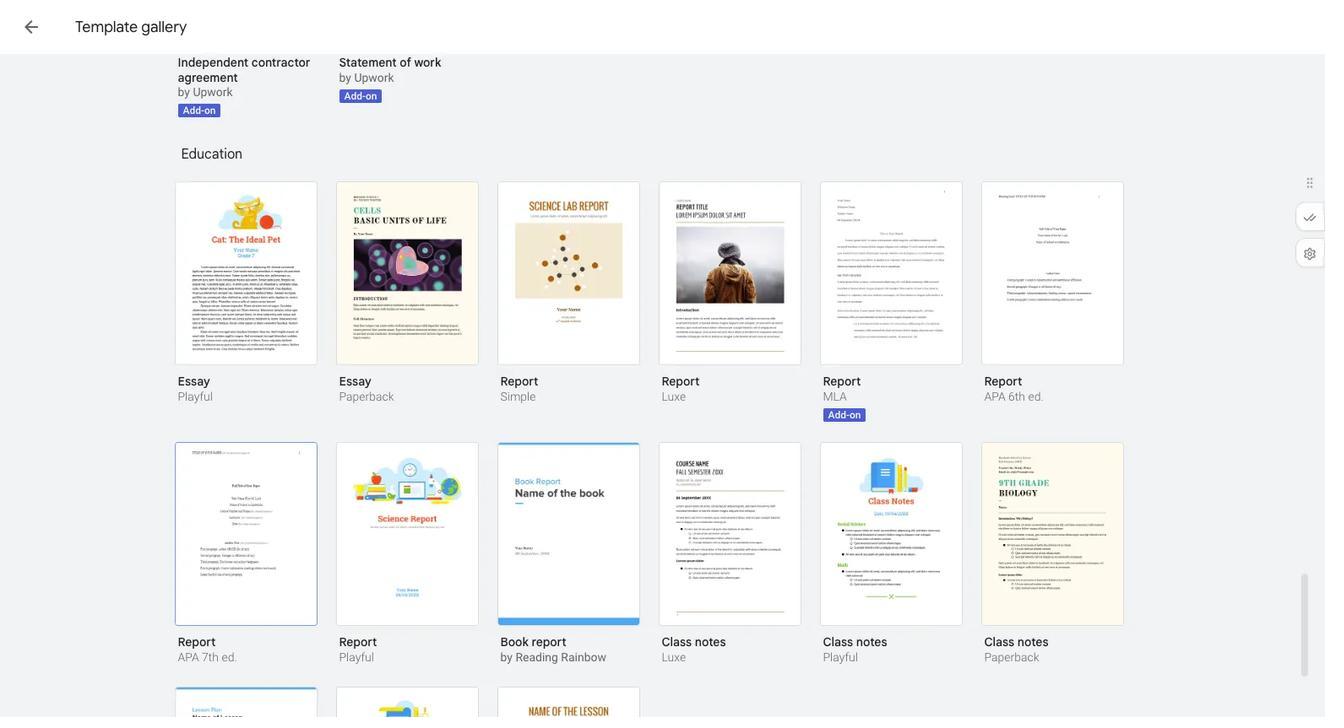 Task type: describe. For each thing, give the bounding box(es) containing it.
mla
[[823, 390, 847, 404]]

1 class notes option from the left
[[658, 443, 801, 667]]

by for statement of work
[[339, 71, 351, 84]]

report mla add-on
[[823, 374, 861, 421]]

essay paperback
[[339, 374, 394, 404]]

3 class notes option from the left
[[981, 443, 1124, 667]]

7th
[[202, 651, 219, 665]]

work
[[414, 55, 441, 70]]

of
[[400, 55, 411, 70]]

statement
[[339, 55, 397, 70]]

essay for essay playful
[[178, 374, 210, 389]]

report apa 6th ed.
[[984, 374, 1044, 404]]

gallery
[[141, 18, 187, 36]]

by inside book report by reading rainbow
[[500, 651, 513, 665]]

report playful
[[339, 635, 377, 665]]

playful inside "class notes playful"
[[823, 651, 858, 665]]

playful for report
[[339, 651, 374, 665]]

essay for essay paperback
[[339, 374, 371, 389]]

on for statement of work
[[366, 90, 377, 102]]

class for class notes playful
[[823, 635, 853, 650]]

1 option from the left
[[174, 688, 317, 718]]

reading
[[516, 651, 558, 665]]

template gallery
[[75, 18, 187, 36]]

upwork for independent
[[193, 85, 233, 99]]

report apa 7th ed.
[[178, 635, 237, 665]]

rainbow
[[561, 651, 606, 665]]

report for report apa 7th ed.
[[178, 635, 216, 650]]

notes for class notes playful
[[856, 635, 887, 650]]

book report option
[[497, 443, 640, 667]]

list box inside choose template dialog dialog
[[174, 0, 1146, 138]]

luxe inside class notes luxe
[[662, 651, 686, 665]]

add- inside the report mla add-on
[[828, 410, 850, 421]]

report for report luxe
[[662, 374, 700, 389]]

2 class notes option from the left
[[820, 443, 962, 667]]

upwork for statement
[[354, 71, 394, 84]]

ed. for report apa 6th ed.
[[1028, 390, 1044, 404]]

class notes playful
[[823, 635, 887, 665]]

apa for report apa 6th ed.
[[984, 390, 1006, 404]]

report for report simple
[[500, 374, 538, 389]]

template
[[75, 18, 138, 36]]

education
[[181, 146, 243, 163]]

docs link
[[54, 10, 136, 47]]

playful for essay
[[178, 390, 213, 404]]

apa for report apa 7th ed.
[[178, 651, 199, 665]]



Task type: locate. For each thing, give the bounding box(es) containing it.
upwork down independent
[[193, 85, 233, 99]]

agreement
[[178, 70, 238, 85]]

1 horizontal spatial essay option
[[336, 182, 478, 406]]

report for report mla add-on
[[823, 374, 861, 389]]

essay option
[[174, 182, 317, 406], [336, 182, 478, 406]]

report
[[532, 635, 567, 650]]

report option
[[497, 182, 640, 406], [658, 182, 801, 406], [820, 182, 962, 422], [981, 182, 1124, 406], [174, 443, 317, 667], [336, 443, 478, 667]]

notes inside class notes paperback
[[1017, 635, 1049, 650]]

statement of work by upwork add-on
[[339, 55, 441, 102]]

ed. right the 7th
[[222, 651, 237, 665]]

0 horizontal spatial option
[[174, 688, 317, 718]]

2 essay option from the left
[[336, 182, 478, 406]]

report
[[500, 374, 538, 389], [662, 374, 700, 389], [823, 374, 861, 389], [984, 374, 1022, 389], [178, 635, 216, 650], [339, 635, 377, 650]]

0 horizontal spatial upwork link
[[193, 85, 233, 99]]

on inside independent contractor agreement by upwork add-on
[[204, 105, 216, 117]]

choose template dialog dialog
[[0, 0, 1325, 718]]

playful inside report playful
[[339, 651, 374, 665]]

0 horizontal spatial notes
[[695, 635, 726, 650]]

upwork link down statement
[[354, 71, 394, 84]]

0 horizontal spatial class
[[662, 635, 692, 650]]

2 horizontal spatial add-
[[828, 410, 850, 421]]

class for class notes paperback
[[984, 635, 1014, 650]]

1 horizontal spatial apa
[[984, 390, 1006, 404]]

reading rainbow link
[[516, 651, 606, 665]]

report inside report apa 6th ed.
[[984, 374, 1022, 389]]

add- down statement
[[344, 90, 366, 102]]

report for report playful
[[339, 635, 377, 650]]

essay
[[178, 374, 210, 389], [339, 374, 371, 389]]

report for report apa 6th ed.
[[984, 374, 1022, 389]]

1 vertical spatial luxe
[[662, 651, 686, 665]]

0 vertical spatial apa
[[984, 390, 1006, 404]]

class for class notes luxe
[[662, 635, 692, 650]]

option down report playful
[[336, 688, 478, 718]]

1 luxe from the top
[[662, 390, 686, 404]]

book
[[500, 635, 529, 650]]

list box containing independent contractor agreement
[[174, 0, 1146, 138]]

1 vertical spatial on
[[204, 105, 216, 117]]

apa left 6th
[[984, 390, 1006, 404]]

1 horizontal spatial on
[[366, 90, 377, 102]]

1 horizontal spatial class
[[823, 635, 853, 650]]

1 horizontal spatial upwork link
[[354, 71, 394, 84]]

1 vertical spatial paperback
[[984, 651, 1039, 665]]

upwork inside statement of work by upwork add-on
[[354, 71, 394, 84]]

by down independent
[[178, 85, 190, 99]]

1 horizontal spatial by
[[339, 71, 351, 84]]

2 horizontal spatial class
[[984, 635, 1014, 650]]

essay inside essay paperback
[[339, 374, 371, 389]]

ed. inside report apa 7th ed.
[[222, 651, 237, 665]]

upwork link
[[354, 71, 394, 84], [193, 85, 233, 99]]

upwork link for independent
[[193, 85, 233, 99]]

0 horizontal spatial essay option
[[174, 182, 317, 406]]

0 vertical spatial on
[[366, 90, 377, 102]]

luxe inside report luxe
[[662, 390, 686, 404]]

1 vertical spatial upwork link
[[193, 85, 233, 99]]

on for independent contractor agreement
[[204, 105, 216, 117]]

class
[[662, 635, 692, 650], [823, 635, 853, 650], [984, 635, 1014, 650]]

1 vertical spatial ed.
[[222, 651, 237, 665]]

simple
[[500, 390, 536, 404]]

apa left the 7th
[[178, 651, 199, 665]]

paperback inside class notes paperback
[[984, 651, 1039, 665]]

0 horizontal spatial class notes option
[[658, 443, 801, 667]]

2 essay from the left
[[339, 374, 371, 389]]

by for independent contractor agreement
[[178, 85, 190, 99]]

notes inside class notes luxe
[[695, 635, 726, 650]]

add-
[[344, 90, 366, 102], [183, 105, 204, 117], [828, 410, 850, 421]]

2 horizontal spatial by
[[500, 651, 513, 665]]

report luxe
[[662, 374, 700, 404]]

by
[[339, 71, 351, 84], [178, 85, 190, 99], [500, 651, 513, 665]]

on inside the report mla add-on
[[850, 410, 861, 421]]

add- inside independent contractor agreement by upwork add-on
[[183, 105, 204, 117]]

0 horizontal spatial upwork
[[193, 85, 233, 99]]

2 luxe from the top
[[662, 651, 686, 665]]

upwork
[[354, 71, 394, 84], [193, 85, 233, 99]]

3 option from the left
[[497, 688, 640, 718]]

class inside "class notes playful"
[[823, 635, 853, 650]]

class notes option
[[658, 443, 801, 667], [820, 443, 962, 667], [981, 443, 1124, 667]]

2 class from the left
[[823, 635, 853, 650]]

notes for class notes paperback
[[1017, 635, 1049, 650]]

docs
[[95, 16, 136, 38]]

essay inside essay playful
[[178, 374, 210, 389]]

2 horizontal spatial on
[[850, 410, 861, 421]]

ed. inside report apa 6th ed.
[[1028, 390, 1044, 404]]

0 vertical spatial luxe
[[662, 390, 686, 404]]

0 horizontal spatial essay
[[178, 374, 210, 389]]

2 horizontal spatial notes
[[1017, 635, 1049, 650]]

add- down mla
[[828, 410, 850, 421]]

1 vertical spatial apa
[[178, 651, 199, 665]]

2 option from the left
[[336, 688, 478, 718]]

book report by reading rainbow
[[500, 635, 606, 665]]

class inside class notes paperback
[[984, 635, 1014, 650]]

0 horizontal spatial playful
[[178, 390, 213, 404]]

2 horizontal spatial playful
[[823, 651, 858, 665]]

0 horizontal spatial paperback
[[339, 390, 394, 404]]

1 essay option from the left
[[174, 182, 317, 406]]

0 vertical spatial add-
[[344, 90, 366, 102]]

0 horizontal spatial add-
[[183, 105, 204, 117]]

apa
[[984, 390, 1006, 404], [178, 651, 199, 665]]

1 vertical spatial by
[[178, 85, 190, 99]]

option down 'reading rainbow' "link"
[[497, 688, 640, 718]]

add- inside statement of work by upwork add-on
[[344, 90, 366, 102]]

contractor
[[252, 55, 310, 70]]

3 notes from the left
[[1017, 635, 1049, 650]]

by down book
[[500, 651, 513, 665]]

add- for independent contractor agreement
[[183, 105, 204, 117]]

paperback
[[339, 390, 394, 404], [984, 651, 1039, 665]]

upwork down statement
[[354, 71, 394, 84]]

education list box
[[174, 182, 1146, 718]]

list box
[[174, 0, 1146, 138]]

2 vertical spatial on
[[850, 410, 861, 421]]

0 vertical spatial upwork
[[354, 71, 394, 84]]

1 horizontal spatial playful
[[339, 651, 374, 665]]

1 horizontal spatial ed.
[[1028, 390, 1044, 404]]

add- for statement of work
[[344, 90, 366, 102]]

1 horizontal spatial notes
[[856, 635, 887, 650]]

report simple
[[500, 374, 538, 404]]

3 class from the left
[[984, 635, 1014, 650]]

class notes luxe
[[662, 635, 726, 665]]

2 notes from the left
[[856, 635, 887, 650]]

ed. for report apa 7th ed.
[[222, 651, 237, 665]]

upwork link for statement
[[354, 71, 394, 84]]

2 vertical spatial add-
[[828, 410, 850, 421]]

by down statement
[[339, 71, 351, 84]]

0 vertical spatial paperback
[[339, 390, 394, 404]]

apa inside report apa 6th ed.
[[984, 390, 1006, 404]]

independent contractor agreement by upwork add-on
[[178, 55, 310, 117]]

0 horizontal spatial apa
[[178, 651, 199, 665]]

1 horizontal spatial add-
[[344, 90, 366, 102]]

essay playful
[[178, 374, 213, 404]]

class notes paperback
[[984, 635, 1049, 665]]

1 horizontal spatial option
[[336, 688, 478, 718]]

0 horizontal spatial by
[[178, 85, 190, 99]]

1 horizontal spatial class notes option
[[820, 443, 962, 667]]

notes
[[695, 635, 726, 650], [856, 635, 887, 650], [1017, 635, 1049, 650]]

0 vertical spatial ed.
[[1028, 390, 1044, 404]]

1 horizontal spatial paperback
[[984, 651, 1039, 665]]

1 horizontal spatial essay
[[339, 374, 371, 389]]

upwork inside independent contractor agreement by upwork add-on
[[193, 85, 233, 99]]

notes inside "class notes playful"
[[856, 635, 887, 650]]

1 horizontal spatial upwork
[[354, 71, 394, 84]]

notes for class notes luxe
[[695, 635, 726, 650]]

1 notes from the left
[[695, 635, 726, 650]]

by inside independent contractor agreement by upwork add-on
[[178, 85, 190, 99]]

1 essay from the left
[[178, 374, 210, 389]]

option
[[174, 688, 317, 718], [336, 688, 478, 718], [497, 688, 640, 718]]

option down the 7th
[[174, 688, 317, 718]]

2 horizontal spatial option
[[497, 688, 640, 718]]

report inside the report mla add-on
[[823, 374, 861, 389]]

ed.
[[1028, 390, 1044, 404], [222, 651, 237, 665]]

1 vertical spatial add-
[[183, 105, 204, 117]]

2 horizontal spatial class notes option
[[981, 443, 1124, 667]]

1 class from the left
[[662, 635, 692, 650]]

2 vertical spatial by
[[500, 651, 513, 665]]

luxe
[[662, 390, 686, 404], [662, 651, 686, 665]]

by inside statement of work by upwork add-on
[[339, 71, 351, 84]]

ed. right 6th
[[1028, 390, 1044, 404]]

0 vertical spatial by
[[339, 71, 351, 84]]

0 vertical spatial upwork link
[[354, 71, 394, 84]]

upwork link down independent
[[193, 85, 233, 99]]

6th
[[1008, 390, 1025, 404]]

0 horizontal spatial on
[[204, 105, 216, 117]]

on inside statement of work by upwork add-on
[[366, 90, 377, 102]]

class inside class notes luxe
[[662, 635, 692, 650]]

0 horizontal spatial ed.
[[222, 651, 237, 665]]

independent
[[178, 55, 249, 70]]

on
[[366, 90, 377, 102], [204, 105, 216, 117], [850, 410, 861, 421]]

playful
[[178, 390, 213, 404], [339, 651, 374, 665], [823, 651, 858, 665]]

add- down agreement
[[183, 105, 204, 117]]

report inside report apa 7th ed.
[[178, 635, 216, 650]]

1 vertical spatial upwork
[[193, 85, 233, 99]]

apa inside report apa 7th ed.
[[178, 651, 199, 665]]



Task type: vqa. For each thing, say whether or not it's contained in the screenshot.


